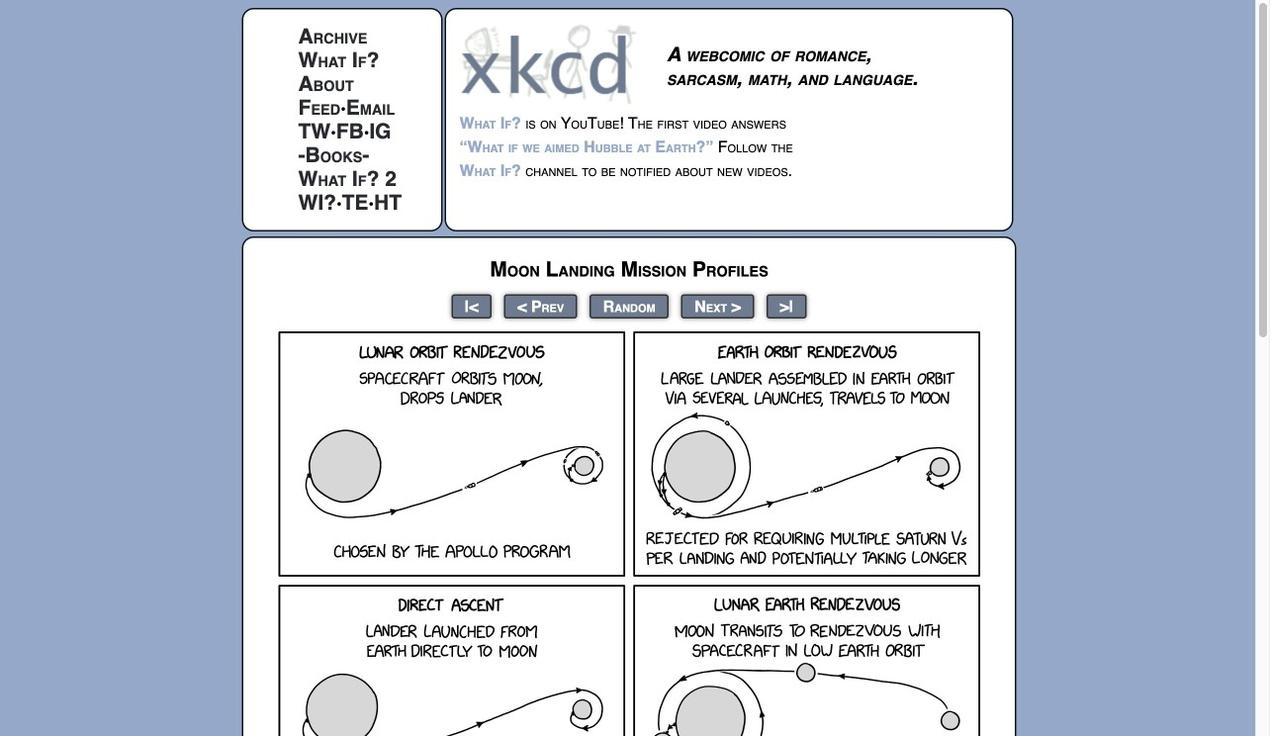 Task type: locate. For each thing, give the bounding box(es) containing it.
moon landing mission profiles image
[[278, 331, 980, 736]]



Task type: describe. For each thing, give the bounding box(es) containing it.
xkcd.com logo image
[[460, 23, 643, 105]]



Task type: vqa. For each thing, say whether or not it's contained in the screenshot.
Alphabetical Cartogram Image
no



